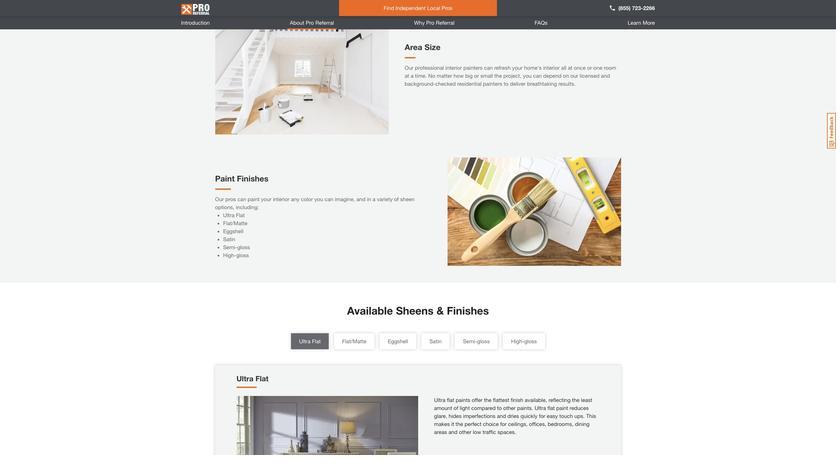 Task type: describe. For each thing, give the bounding box(es) containing it.
high-gloss button
[[504, 334, 545, 350]]

licensed
[[580, 72, 600, 79]]

high- inside the our pros can paint your interior any color you can imagine, and in a variety of sheen options, including: ultra flat flat/matte eggshell satin semi-gloss high-gloss
[[223, 252, 236, 259]]

it
[[452, 421, 454, 428]]

pros
[[442, 5, 453, 11]]

the up reduces
[[572, 397, 580, 403]]

pro referral logo image
[[181, 1, 210, 17]]

1 horizontal spatial interior
[[446, 64, 462, 71]]

bedrooms,
[[548, 421, 574, 428]]

once
[[574, 64, 586, 71]]

learn more
[[628, 19, 655, 26]]

amount
[[434, 405, 452, 411]]

can up small
[[484, 64, 493, 71]]

time.
[[415, 72, 427, 79]]

0 horizontal spatial for
[[501, 421, 507, 428]]

independent
[[396, 5, 426, 11]]

your inside "our professional interior painters can refresh your home's interior all at once or one room at a time. no matter how big or small the project, you can depend on our licensed and background-checked residential painters to deliver breathtaking results."
[[512, 64, 523, 71]]

traffic
[[483, 429, 496, 436]]

semi- inside the our pros can paint your interior any color you can imagine, and in a variety of sheen options, including: ultra flat flat/matte eggshell satin semi-gloss high-gloss
[[223, 244, 237, 251]]

you inside "our professional interior painters can refresh your home's interior all at once or one room at a time. no matter how big or small the project, you can depend on our licensed and background-checked residential painters to deliver breathtaking results."
[[523, 72, 532, 79]]

1 horizontal spatial flat
[[256, 375, 269, 383]]

ceilings,
[[509, 421, 528, 428]]

to inside "our professional interior painters can refresh your home's interior all at once or one room at a time. no matter how big or small the project, you can depend on our licensed and background-checked residential painters to deliver breathtaking results."
[[504, 80, 509, 87]]

semi-gloss
[[463, 338, 490, 345]]

flat/matte button
[[334, 334, 375, 350]]

flattest
[[493, 397, 510, 403]]

available sheens & finishes
[[347, 305, 489, 317]]

(855)
[[619, 5, 631, 11]]

easy
[[547, 413, 558, 420]]

refresh
[[495, 64, 511, 71]]

sheens
[[396, 305, 434, 317]]

project,
[[504, 72, 522, 79]]

(855) 723-2266
[[619, 5, 655, 11]]

how
[[454, 72, 464, 79]]

can down home's
[[533, 72, 542, 79]]

results.
[[559, 80, 576, 87]]

1 vertical spatial flat
[[548, 405, 555, 411]]

reflecting
[[549, 397, 571, 403]]

ultra flat inside "button"
[[299, 338, 321, 345]]

in
[[367, 196, 371, 202]]

our
[[571, 72, 579, 79]]

areas
[[434, 429, 447, 436]]

flat/matte inside button
[[342, 338, 367, 345]]

paint samples, paint brush, and level tool image
[[448, 157, 621, 267]]

0 vertical spatial other
[[504, 405, 516, 411]]

&
[[437, 305, 444, 317]]

background-
[[405, 80, 436, 87]]

one
[[594, 64, 603, 71]]

least
[[581, 397, 593, 403]]

0 horizontal spatial painters
[[464, 64, 483, 71]]

professional
[[415, 64, 444, 71]]

satin button
[[422, 334, 450, 350]]

ultra inside "button"
[[299, 338, 311, 345]]

offices,
[[529, 421, 547, 428]]

an ultra flat lavender painted accent wall in a dining room image
[[237, 396, 418, 456]]

available
[[347, 305, 393, 317]]

this
[[587, 413, 597, 420]]

2266
[[644, 5, 655, 11]]

ultra flat paints offer the flattest finish available, reflecting the least amount of light compared to other paints. ultra flat paint reduces glare, hides imperfections and dries quickly for easy touch ups. this makes it the perfect choice for ceilings, offices, bedrooms, dining areas and other low traffic spaces.
[[434, 397, 597, 436]]

options,
[[215, 204, 235, 210]]

depend
[[544, 72, 562, 79]]

a inside "our professional interior painters can refresh your home's interior all at once or one room at a time. no matter how big or small the project, you can depend on our licensed and background-checked residential painters to deliver breathtaking results."
[[411, 72, 414, 79]]

find
[[384, 5, 394, 11]]

high- inside button
[[512, 338, 525, 345]]

finish
[[511, 397, 524, 403]]

0 horizontal spatial ultra flat
[[237, 375, 269, 383]]

why
[[414, 19, 425, 26]]

breathtaking
[[528, 80, 557, 87]]

introduction
[[181, 19, 210, 26]]

choice
[[483, 421, 499, 428]]

faqs
[[535, 19, 548, 26]]

home's
[[524, 64, 542, 71]]

imagine,
[[335, 196, 355, 202]]

gloss inside button
[[477, 338, 490, 345]]

offer
[[472, 397, 483, 403]]

local
[[427, 5, 440, 11]]

about pro referral
[[290, 19, 334, 26]]

imperfections
[[463, 413, 496, 420]]

perfect
[[465, 421, 482, 428]]

dries
[[508, 413, 519, 420]]

find independent local pros button
[[339, 0, 497, 16]]

makes
[[434, 421, 450, 428]]

matter
[[437, 72, 452, 79]]

feedback link image
[[828, 113, 837, 149]]

paint inside the our pros can paint your interior any color you can imagine, and in a variety of sheen options, including: ultra flat flat/matte eggshell satin semi-gloss high-gloss
[[248, 196, 260, 202]]

semi-gloss button
[[455, 334, 498, 350]]

and down "it"
[[449, 429, 458, 436]]

paint finishes
[[215, 174, 269, 183]]

size
[[425, 42, 441, 52]]

0 horizontal spatial at
[[405, 72, 410, 79]]

including:
[[236, 204, 259, 210]]

glare,
[[434, 413, 448, 420]]

pros
[[226, 196, 236, 202]]

flat inside the our pros can paint your interior any color you can imagine, and in a variety of sheen options, including: ultra flat flat/matte eggshell satin semi-gloss high-gloss
[[236, 212, 245, 218]]

0 horizontal spatial finishes
[[237, 174, 269, 183]]

hides
[[449, 413, 462, 420]]

dining
[[575, 421, 590, 428]]

any
[[291, 196, 300, 202]]

to inside ultra flat paints offer the flattest finish available, reflecting the least amount of light compared to other paints. ultra flat paint reduces glare, hides imperfections and dries quickly for easy touch ups. this makes it the perfect choice for ceilings, offices, bedrooms, dining areas and other low traffic spaces.
[[497, 405, 502, 411]]

referral for why pro referral
[[436, 19, 455, 26]]

learn
[[628, 19, 642, 26]]

2 horizontal spatial interior
[[544, 64, 560, 71]]



Task type: locate. For each thing, give the bounding box(es) containing it.
1 vertical spatial for
[[501, 421, 507, 428]]

pro
[[306, 19, 314, 26], [426, 19, 435, 26]]

2 horizontal spatial flat
[[312, 338, 321, 345]]

1 horizontal spatial flat
[[548, 405, 555, 411]]

1 horizontal spatial paint
[[557, 405, 569, 411]]

paint inside ultra flat paints offer the flattest finish available, reflecting the least amount of light compared to other paints. ultra flat paint reduces glare, hides imperfections and dries quickly for easy touch ups. this makes it the perfect choice for ceilings, offices, bedrooms, dining areas and other low traffic spaces.
[[557, 405, 569, 411]]

quickly
[[521, 413, 538, 420]]

satin inside button
[[430, 338, 442, 345]]

flat up easy
[[548, 405, 555, 411]]

0 vertical spatial flat
[[447, 397, 455, 403]]

1 horizontal spatial ultra flat
[[299, 338, 321, 345]]

1 horizontal spatial semi-
[[463, 338, 477, 345]]

1 horizontal spatial a
[[411, 72, 414, 79]]

of up the hides
[[454, 405, 459, 411]]

satin inside the our pros can paint your interior any color you can imagine, and in a variety of sheen options, including: ultra flat flat/matte eggshell satin semi-gloss high-gloss
[[223, 236, 235, 242]]

0 vertical spatial painters
[[464, 64, 483, 71]]

1 vertical spatial other
[[459, 429, 472, 436]]

all
[[562, 64, 567, 71]]

1 vertical spatial or
[[474, 72, 479, 79]]

0 horizontal spatial semi-
[[223, 244, 237, 251]]

0 horizontal spatial to
[[497, 405, 502, 411]]

0 horizontal spatial pro
[[306, 19, 314, 26]]

a right the in
[[373, 196, 376, 202]]

flat/matte
[[223, 220, 248, 226], [342, 338, 367, 345]]

0 vertical spatial semi-
[[223, 244, 237, 251]]

finishes right paint
[[237, 174, 269, 183]]

1 vertical spatial a
[[373, 196, 376, 202]]

interior up the how
[[446, 64, 462, 71]]

or right big on the right top
[[474, 72, 479, 79]]

1 vertical spatial painters
[[483, 80, 503, 87]]

to down project,
[[504, 80, 509, 87]]

0 horizontal spatial you
[[315, 196, 323, 202]]

you
[[523, 72, 532, 79], [315, 196, 323, 202]]

of
[[394, 196, 399, 202], [454, 405, 459, 411]]

0 horizontal spatial paint
[[248, 196, 260, 202]]

0 horizontal spatial flat
[[236, 212, 245, 218]]

ultra flat
[[299, 338, 321, 345], [237, 375, 269, 383]]

for
[[539, 413, 546, 420], [501, 421, 507, 428]]

ultra
[[223, 212, 235, 218], [299, 338, 311, 345], [237, 375, 254, 383], [434, 397, 446, 403], [535, 405, 546, 411]]

find independent local pros
[[384, 5, 453, 11]]

pro for why
[[426, 19, 435, 26]]

flat
[[236, 212, 245, 218], [312, 338, 321, 345], [256, 375, 269, 383]]

0 horizontal spatial eggshell
[[223, 228, 244, 234]]

1 horizontal spatial pro
[[426, 19, 435, 26]]

high-
[[223, 252, 236, 259], [512, 338, 525, 345]]

0 horizontal spatial satin
[[223, 236, 235, 242]]

0 vertical spatial satin
[[223, 236, 235, 242]]

ups.
[[575, 413, 585, 420]]

of inside the our pros can paint your interior any color you can imagine, and in a variety of sheen options, including: ultra flat flat/matte eggshell satin semi-gloss high-gloss
[[394, 196, 399, 202]]

of inside ultra flat paints offer the flattest finish available, reflecting the least amount of light compared to other paints. ultra flat paint reduces glare, hides imperfections and dries quickly for easy touch ups. this makes it the perfect choice for ceilings, offices, bedrooms, dining areas and other low traffic spaces.
[[454, 405, 459, 411]]

interior left the any
[[273, 196, 290, 202]]

flat/matte inside the our pros can paint your interior any color you can imagine, and in a variety of sheen options, including: ultra flat flat/matte eggshell satin semi-gloss high-gloss
[[223, 220, 248, 226]]

paints.
[[518, 405, 534, 411]]

0 horizontal spatial other
[[459, 429, 472, 436]]

other down perfect
[[459, 429, 472, 436]]

area
[[405, 42, 423, 52]]

1 horizontal spatial your
[[512, 64, 523, 71]]

0 vertical spatial ultra flat
[[299, 338, 321, 345]]

flat
[[447, 397, 455, 403], [548, 405, 555, 411]]

high-gloss
[[512, 338, 537, 345]]

paint down reflecting
[[557, 405, 569, 411]]

paint
[[215, 174, 235, 183]]

and
[[601, 72, 610, 79], [357, 196, 366, 202], [497, 413, 506, 420], [449, 429, 458, 436]]

1 horizontal spatial or
[[588, 64, 592, 71]]

0 vertical spatial a
[[411, 72, 414, 79]]

0 vertical spatial to
[[504, 80, 509, 87]]

for up offices,
[[539, 413, 546, 420]]

1 horizontal spatial you
[[523, 72, 532, 79]]

the right "it"
[[456, 421, 463, 428]]

referral right about
[[316, 19, 334, 26]]

you inside the our pros can paint your interior any color you can imagine, and in a variety of sheen options, including: ultra flat flat/matte eggshell satin semi-gloss high-gloss
[[315, 196, 323, 202]]

your inside the our pros can paint your interior any color you can imagine, and in a variety of sheen options, including: ultra flat flat/matte eggshell satin semi-gloss high-gloss
[[261, 196, 272, 202]]

our for our pros can paint your interior any color you can imagine, and in a variety of sheen options, including: ultra flat flat/matte eggshell satin semi-gloss high-gloss
[[215, 196, 224, 202]]

1 horizontal spatial for
[[539, 413, 546, 420]]

semi- inside button
[[463, 338, 477, 345]]

paints
[[456, 397, 471, 403]]

at
[[568, 64, 573, 71], [405, 72, 410, 79]]

compared
[[472, 405, 496, 411]]

1 vertical spatial semi-
[[463, 338, 477, 345]]

1 horizontal spatial eggshell
[[388, 338, 408, 345]]

can
[[484, 64, 493, 71], [533, 72, 542, 79], [238, 196, 246, 202], [325, 196, 334, 202]]

our up options,
[[215, 196, 224, 202]]

0 vertical spatial flat
[[236, 212, 245, 218]]

other up dries
[[504, 405, 516, 411]]

your left the any
[[261, 196, 272, 202]]

and left dries
[[497, 413, 506, 420]]

0 vertical spatial your
[[512, 64, 523, 71]]

our inside the our pros can paint your interior any color you can imagine, and in a variety of sheen options, including: ultra flat flat/matte eggshell satin semi-gloss high-gloss
[[215, 196, 224, 202]]

1 horizontal spatial high-
[[512, 338, 525, 345]]

area size
[[405, 42, 441, 52]]

you down home's
[[523, 72, 532, 79]]

paint up including:
[[248, 196, 260, 202]]

big
[[466, 72, 473, 79]]

the up compared
[[484, 397, 492, 403]]

0 horizontal spatial your
[[261, 196, 272, 202]]

0 vertical spatial for
[[539, 413, 546, 420]]

all white loft with painting supplies on the floor image
[[215, 25, 389, 135]]

1 vertical spatial high-
[[512, 338, 525, 345]]

1 horizontal spatial flat/matte
[[342, 338, 367, 345]]

0 horizontal spatial or
[[474, 72, 479, 79]]

0 horizontal spatial a
[[373, 196, 376, 202]]

you right color
[[315, 196, 323, 202]]

1 vertical spatial ultra flat
[[237, 375, 269, 383]]

our
[[405, 64, 414, 71], [215, 196, 224, 202]]

eggshell button
[[380, 334, 416, 350]]

723-
[[632, 5, 644, 11]]

why pro referral
[[414, 19, 455, 26]]

your up project,
[[512, 64, 523, 71]]

1 vertical spatial satin
[[430, 338, 442, 345]]

1 horizontal spatial of
[[454, 405, 459, 411]]

painters
[[464, 64, 483, 71], [483, 80, 503, 87]]

finishes right the "&"
[[447, 305, 489, 317]]

0 vertical spatial high-
[[223, 252, 236, 259]]

semi-
[[223, 244, 237, 251], [463, 338, 477, 345]]

satin
[[223, 236, 235, 242], [430, 338, 442, 345]]

satin down the "&"
[[430, 338, 442, 345]]

and left the in
[[357, 196, 366, 202]]

1 vertical spatial at
[[405, 72, 410, 79]]

1 horizontal spatial at
[[568, 64, 573, 71]]

about
[[290, 19, 304, 26]]

1 vertical spatial finishes
[[447, 305, 489, 317]]

and inside "our professional interior painters can refresh your home's interior all at once or one room at a time. no matter how big or small the project, you can depend on our licensed and background-checked residential painters to deliver breathtaking results."
[[601, 72, 610, 79]]

pro right about
[[306, 19, 314, 26]]

our professional interior painters can refresh your home's interior all at once or one room at a time. no matter how big or small the project, you can depend on our licensed and background-checked residential painters to deliver breathtaking results.
[[405, 64, 617, 87]]

deliver
[[510, 80, 526, 87]]

residential
[[458, 80, 482, 87]]

1 vertical spatial flat
[[312, 338, 321, 345]]

our inside "our professional interior painters can refresh your home's interior all at once or one room at a time. no matter how big or small the project, you can depend on our licensed and background-checked residential painters to deliver breathtaking results."
[[405, 64, 414, 71]]

1 vertical spatial your
[[261, 196, 272, 202]]

flat inside the ultra flat "button"
[[312, 338, 321, 345]]

referral
[[316, 19, 334, 26], [436, 19, 455, 26]]

1 vertical spatial of
[[454, 405, 459, 411]]

small
[[481, 72, 493, 79]]

0 horizontal spatial high-
[[223, 252, 236, 259]]

0 horizontal spatial our
[[215, 196, 224, 202]]

at left time.
[[405, 72, 410, 79]]

1 horizontal spatial our
[[405, 64, 414, 71]]

0 horizontal spatial of
[[394, 196, 399, 202]]

referral for about pro referral
[[316, 19, 334, 26]]

interior up the depend
[[544, 64, 560, 71]]

eggshell inside the our pros can paint your interior any color you can imagine, and in a variety of sheen options, including: ultra flat flat/matte eggshell satin semi-gloss high-gloss
[[223, 228, 244, 234]]

flat up amount
[[447, 397, 455, 403]]

and down room
[[601, 72, 610, 79]]

pro for about
[[306, 19, 314, 26]]

0 horizontal spatial flat/matte
[[223, 220, 248, 226]]

paint
[[248, 196, 260, 202], [557, 405, 569, 411]]

0 horizontal spatial flat
[[447, 397, 455, 403]]

1 pro from the left
[[306, 19, 314, 26]]

0 vertical spatial or
[[588, 64, 592, 71]]

a
[[411, 72, 414, 79], [373, 196, 376, 202]]

reduces
[[570, 405, 589, 411]]

1 vertical spatial flat/matte
[[342, 338, 367, 345]]

other
[[504, 405, 516, 411], [459, 429, 472, 436]]

to down flattest
[[497, 405, 502, 411]]

at right all
[[568, 64, 573, 71]]

more
[[643, 19, 655, 26]]

our for our professional interior painters can refresh your home's interior all at once or one room at a time. no matter how big or small the project, you can depend on our licensed and background-checked residential painters to deliver breathtaking results.
[[405, 64, 414, 71]]

0 vertical spatial our
[[405, 64, 414, 71]]

0 vertical spatial finishes
[[237, 174, 269, 183]]

ultra flat button
[[291, 334, 329, 350]]

for up spaces.
[[501, 421, 507, 428]]

1 vertical spatial you
[[315, 196, 323, 202]]

available,
[[525, 397, 547, 403]]

2 vertical spatial flat
[[256, 375, 269, 383]]

color
[[301, 196, 313, 202]]

0 horizontal spatial referral
[[316, 19, 334, 26]]

1 horizontal spatial referral
[[436, 19, 455, 26]]

1 vertical spatial to
[[497, 405, 502, 411]]

or up "licensed"
[[588, 64, 592, 71]]

and inside the our pros can paint your interior any color you can imagine, and in a variety of sheen options, including: ultra flat flat/matte eggshell satin semi-gloss high-gloss
[[357, 196, 366, 202]]

the down refresh
[[495, 72, 502, 79]]

the inside "our professional interior painters can refresh your home's interior all at once or one room at a time. no matter how big or small the project, you can depend on our licensed and background-checked residential painters to deliver breathtaking results."
[[495, 72, 502, 79]]

1 vertical spatial paint
[[557, 405, 569, 411]]

ultra inside the our pros can paint your interior any color you can imagine, and in a variety of sheen options, including: ultra flat flat/matte eggshell satin semi-gloss high-gloss
[[223, 212, 235, 218]]

can left imagine,
[[325, 196, 334, 202]]

0 vertical spatial you
[[523, 72, 532, 79]]

to
[[504, 80, 509, 87], [497, 405, 502, 411]]

or
[[588, 64, 592, 71], [474, 72, 479, 79]]

1 horizontal spatial painters
[[483, 80, 503, 87]]

a inside the our pros can paint your interior any color you can imagine, and in a variety of sheen options, including: ultra flat flat/matte eggshell satin semi-gloss high-gloss
[[373, 196, 376, 202]]

referral down pros
[[436, 19, 455, 26]]

no
[[429, 72, 436, 79]]

can up including:
[[238, 196, 246, 202]]

0 vertical spatial paint
[[248, 196, 260, 202]]

satin down options,
[[223, 236, 235, 242]]

2 pro from the left
[[426, 19, 435, 26]]

interior inside the our pros can paint your interior any color you can imagine, and in a variety of sheen options, including: ultra flat flat/matte eggshell satin semi-gloss high-gloss
[[273, 196, 290, 202]]

2 referral from the left
[[436, 19, 455, 26]]

light
[[460, 405, 470, 411]]

a left time.
[[411, 72, 414, 79]]

our up background-
[[405, 64, 414, 71]]

our pros can paint your interior any color you can imagine, and in a variety of sheen options, including: ultra flat flat/matte eggshell satin semi-gloss high-gloss
[[215, 196, 415, 259]]

variety
[[377, 196, 393, 202]]

1 vertical spatial eggshell
[[388, 338, 408, 345]]

1 horizontal spatial finishes
[[447, 305, 489, 317]]

gloss inside button
[[525, 338, 537, 345]]

1 vertical spatial our
[[215, 196, 224, 202]]

of left sheen
[[394, 196, 399, 202]]

low
[[473, 429, 481, 436]]

0 horizontal spatial interior
[[273, 196, 290, 202]]

finishes
[[237, 174, 269, 183], [447, 305, 489, 317]]

on
[[563, 72, 569, 79]]

1 horizontal spatial other
[[504, 405, 516, 411]]

0 vertical spatial at
[[568, 64, 573, 71]]

0 vertical spatial of
[[394, 196, 399, 202]]

0 vertical spatial eggshell
[[223, 228, 244, 234]]

0 vertical spatial flat/matte
[[223, 220, 248, 226]]

eggshell inside eggshell button
[[388, 338, 408, 345]]

1 referral from the left
[[316, 19, 334, 26]]

touch
[[560, 413, 573, 420]]

spaces.
[[498, 429, 517, 436]]

1 horizontal spatial to
[[504, 80, 509, 87]]

checked
[[436, 80, 456, 87]]

(855) 723-2266 link
[[610, 4, 655, 12]]

painters up big on the right top
[[464, 64, 483, 71]]

1 horizontal spatial satin
[[430, 338, 442, 345]]

painters down small
[[483, 80, 503, 87]]

pro right "why"
[[426, 19, 435, 26]]



Task type: vqa. For each thing, say whether or not it's contained in the screenshot.
"color" on the left of page
yes



